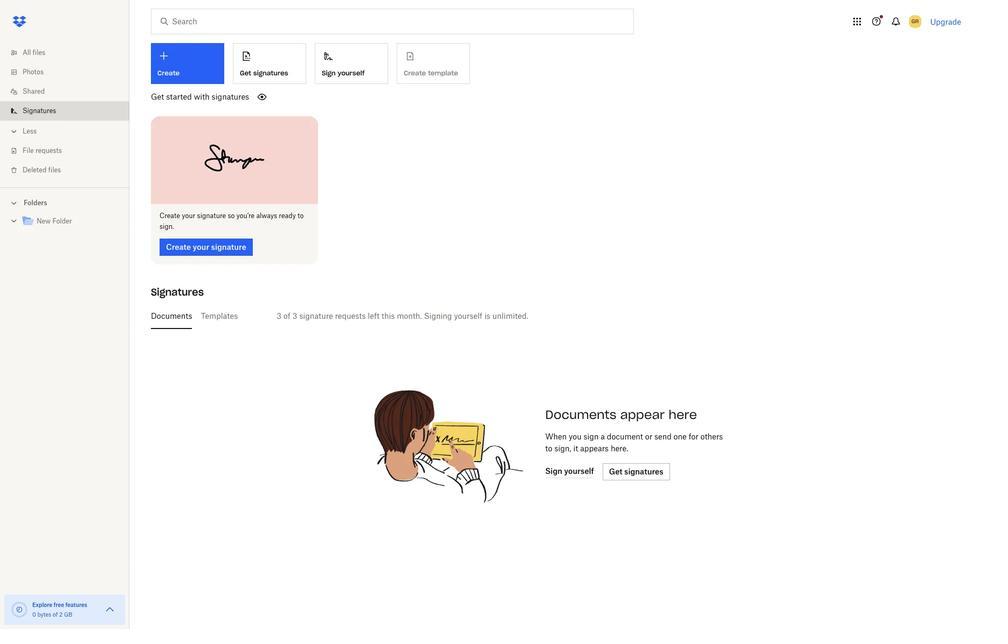 Task type: describe. For each thing, give the bounding box(es) containing it.
your for create your signature so you're always ready to sign.
[[182, 212, 195, 220]]

sign,
[[554, 444, 571, 453]]

features
[[65, 602, 87, 609]]

new folder
[[37, 217, 72, 225]]

to inside create your signature so you're always ready to sign.
[[298, 212, 304, 220]]

quota usage element
[[11, 602, 28, 619]]

explore free features 0 bytes of 2 gb
[[32, 602, 87, 618]]

file requests
[[23, 147, 62, 155]]

1 3 from the left
[[277, 311, 281, 321]]

1 vertical spatial get signatures
[[609, 467, 663, 476]]

1 horizontal spatial get signatures button
[[603, 463, 670, 481]]

shared link
[[9, 82, 129, 101]]

documents for documents
[[151, 311, 192, 321]]

create your signature button
[[160, 239, 253, 256]]

one
[[674, 432, 687, 441]]

1 vertical spatial signatures
[[212, 92, 249, 101]]

deleted files
[[23, 166, 61, 174]]

files for deleted files
[[48, 166, 61, 174]]

1 vertical spatial get
[[151, 92, 164, 101]]

signatures inside list item
[[23, 107, 56, 115]]

gr
[[912, 18, 919, 25]]

you're
[[236, 212, 255, 220]]

you
[[569, 432, 582, 441]]

1 horizontal spatial sign
[[545, 467, 562, 476]]

create for create your signature so you're always ready to sign.
[[160, 212, 180, 220]]

to inside when you sign a document or send one for others to sign, it appears here.
[[545, 444, 552, 453]]

signing
[[424, 311, 452, 321]]

files for all files
[[33, 49, 45, 57]]

a
[[601, 432, 605, 441]]

others
[[701, 432, 723, 441]]

signatures link
[[9, 101, 129, 121]]

0 horizontal spatial yourself
[[338, 69, 365, 77]]

0
[[32, 612, 36, 618]]

left
[[368, 311, 380, 321]]

or
[[645, 432, 652, 441]]

bytes
[[37, 612, 51, 618]]

for
[[689, 432, 699, 441]]

2 horizontal spatial get
[[609, 467, 623, 476]]

explore
[[32, 602, 52, 609]]

it
[[573, 444, 578, 453]]

templates
[[201, 311, 238, 321]]

3 of 3 signature requests left this month. signing yourself is unlimited.
[[277, 311, 528, 321]]

yourself inside tab list
[[454, 311, 482, 321]]

get started with signatures
[[151, 92, 249, 101]]

2 vertical spatial signature
[[299, 311, 333, 321]]

documents appear here
[[545, 407, 697, 422]]

send
[[654, 432, 672, 441]]

create for create your signature
[[166, 242, 191, 252]]

appears
[[580, 444, 609, 453]]

ready
[[279, 212, 296, 220]]

so
[[228, 212, 235, 220]]



Task type: vqa. For each thing, say whether or not it's contained in the screenshot.
Unlimited.
yes



Task type: locate. For each thing, give the bounding box(es) containing it.
signature inside create your signature so you're always ready to sign.
[[197, 212, 226, 220]]

when you sign a document or send one for others to sign, it appears here.
[[545, 432, 723, 453]]

free
[[54, 602, 64, 609]]

1 vertical spatial documents
[[545, 407, 616, 422]]

0 horizontal spatial get signatures button
[[233, 43, 306, 84]]

1 vertical spatial create
[[160, 212, 180, 220]]

sign yourself inside 'button'
[[322, 69, 365, 77]]

of inside explore free features 0 bytes of 2 gb
[[53, 612, 58, 618]]

unlimited.
[[492, 311, 528, 321]]

get left started
[[151, 92, 164, 101]]

0 vertical spatial sign
[[322, 69, 336, 77]]

signatures
[[253, 69, 288, 77], [212, 92, 249, 101], [624, 467, 663, 476]]

tab list containing documents
[[151, 303, 966, 329]]

create
[[157, 69, 180, 77], [160, 212, 180, 220], [166, 242, 191, 252]]

0 vertical spatial of
[[283, 311, 290, 321]]

deleted
[[23, 166, 47, 174]]

documents for documents appear here
[[545, 407, 616, 422]]

signature
[[197, 212, 226, 220], [211, 242, 246, 252], [299, 311, 333, 321]]

get signatures
[[240, 69, 288, 77], [609, 467, 663, 476]]

1 horizontal spatial files
[[48, 166, 61, 174]]

of inside tab list
[[283, 311, 290, 321]]

folders button
[[0, 195, 129, 211]]

0 vertical spatial yourself
[[338, 69, 365, 77]]

started
[[166, 92, 192, 101]]

0 horizontal spatial signatures
[[212, 92, 249, 101]]

1 vertical spatial sign
[[545, 467, 562, 476]]

1 vertical spatial yourself
[[454, 311, 482, 321]]

is
[[485, 311, 490, 321]]

get signatures button
[[233, 43, 306, 84], [603, 463, 670, 481]]

signature for create your signature so you're always ready to sign.
[[197, 212, 226, 220]]

0 vertical spatial your
[[182, 212, 195, 220]]

2 horizontal spatial yourself
[[564, 467, 594, 476]]

0 horizontal spatial sign yourself
[[322, 69, 365, 77]]

1 vertical spatial sign yourself button
[[545, 466, 594, 479]]

this
[[382, 311, 395, 321]]

tab list
[[151, 303, 966, 329]]

deleted files link
[[9, 161, 129, 180]]

1 horizontal spatial get signatures
[[609, 467, 663, 476]]

1 horizontal spatial get
[[240, 69, 251, 77]]

1 vertical spatial of
[[53, 612, 58, 618]]

1 vertical spatial your
[[193, 242, 209, 252]]

1 vertical spatial requests
[[335, 311, 366, 321]]

signature for create your signature
[[211, 242, 246, 252]]

documents tab
[[151, 303, 192, 329]]

0 vertical spatial get signatures button
[[233, 43, 306, 84]]

here
[[669, 407, 697, 422]]

1 horizontal spatial to
[[545, 444, 552, 453]]

files right all
[[33, 49, 45, 57]]

0 horizontal spatial 3
[[277, 311, 281, 321]]

all files
[[23, 49, 45, 57]]

1 horizontal spatial requests
[[335, 311, 366, 321]]

1 horizontal spatial signatures
[[151, 286, 204, 298]]

0 horizontal spatial get
[[151, 92, 164, 101]]

dropbox image
[[9, 11, 30, 32]]

files right deleted
[[48, 166, 61, 174]]

0 vertical spatial to
[[298, 212, 304, 220]]

create inside 'create' dropdown button
[[157, 69, 180, 77]]

0 vertical spatial signatures
[[23, 107, 56, 115]]

new
[[37, 217, 51, 225]]

sign yourself button
[[315, 43, 388, 84], [545, 466, 594, 479]]

when
[[545, 432, 567, 441]]

1 horizontal spatial documents
[[545, 407, 616, 422]]

requests right file
[[36, 147, 62, 155]]

1 vertical spatial files
[[48, 166, 61, 174]]

document
[[607, 432, 643, 441]]

appear
[[620, 407, 665, 422]]

of
[[283, 311, 290, 321], [53, 612, 58, 618]]

sign.
[[160, 222, 174, 230]]

create button
[[151, 43, 224, 84]]

0 horizontal spatial to
[[298, 212, 304, 220]]

your down create your signature so you're always ready to sign.
[[193, 242, 209, 252]]

file requests link
[[9, 141, 129, 161]]

1 vertical spatial signatures
[[151, 286, 204, 298]]

signatures up documents tab
[[151, 286, 204, 298]]

upgrade
[[930, 17, 961, 26]]

0 horizontal spatial documents
[[151, 311, 192, 321]]

all
[[23, 49, 31, 57]]

0 horizontal spatial requests
[[36, 147, 62, 155]]

your inside button
[[193, 242, 209, 252]]

requests inside file requests link
[[36, 147, 62, 155]]

1 vertical spatial signature
[[211, 242, 246, 252]]

3
[[277, 311, 281, 321], [293, 311, 297, 321]]

create your signature
[[166, 242, 246, 252]]

0 horizontal spatial sign
[[322, 69, 336, 77]]

0 vertical spatial create
[[157, 69, 180, 77]]

yourself
[[338, 69, 365, 77], [454, 311, 482, 321], [564, 467, 594, 476]]

signatures down shared
[[23, 107, 56, 115]]

files
[[33, 49, 45, 57], [48, 166, 61, 174]]

0 vertical spatial get
[[240, 69, 251, 77]]

photos link
[[9, 63, 129, 82]]

1 vertical spatial to
[[545, 444, 552, 453]]

1 horizontal spatial of
[[283, 311, 290, 321]]

get up get started with signatures
[[240, 69, 251, 77]]

list
[[0, 37, 129, 188]]

shared
[[23, 87, 45, 95]]

sign yourself
[[322, 69, 365, 77], [545, 467, 594, 476]]

1 vertical spatial get signatures button
[[603, 463, 670, 481]]

documents left the templates
[[151, 311, 192, 321]]

signatures
[[23, 107, 56, 115], [151, 286, 204, 298]]

create inside create your signature button
[[166, 242, 191, 252]]

requests left left
[[335, 311, 366, 321]]

get
[[240, 69, 251, 77], [151, 92, 164, 101], [609, 467, 623, 476]]

upgrade link
[[930, 17, 961, 26]]

list containing all files
[[0, 37, 129, 188]]

gr button
[[907, 13, 924, 30]]

0 vertical spatial sign yourself
[[322, 69, 365, 77]]

all files link
[[9, 43, 129, 63]]

to
[[298, 212, 304, 220], [545, 444, 552, 453]]

your
[[182, 212, 195, 220], [193, 242, 209, 252]]

less image
[[9, 126, 19, 137]]

2 vertical spatial yourself
[[564, 467, 594, 476]]

to down when
[[545, 444, 552, 453]]

your for create your signature
[[193, 242, 209, 252]]

1 horizontal spatial yourself
[[454, 311, 482, 321]]

0 horizontal spatial of
[[53, 612, 58, 618]]

Search in folder "Dropbox" text field
[[172, 16, 611, 27]]

2 vertical spatial get
[[609, 467, 623, 476]]

your inside create your signature so you're always ready to sign.
[[182, 212, 195, 220]]

0 vertical spatial signatures
[[253, 69, 288, 77]]

sign
[[584, 432, 599, 441]]

documents up you
[[545, 407, 616, 422]]

0 vertical spatial files
[[33, 49, 45, 57]]

signatures list item
[[0, 101, 129, 121]]

0 vertical spatial documents
[[151, 311, 192, 321]]

file
[[23, 147, 34, 155]]

signature inside button
[[211, 242, 246, 252]]

folder
[[52, 217, 72, 225]]

2 horizontal spatial signatures
[[624, 467, 663, 476]]

0 vertical spatial get signatures
[[240, 69, 288, 77]]

get down here.
[[609, 467, 623, 476]]

requests inside tab list
[[335, 311, 366, 321]]

create your signature so you're always ready to sign.
[[160, 212, 304, 230]]

create down sign.
[[166, 242, 191, 252]]

1 horizontal spatial sign yourself
[[545, 467, 594, 476]]

1 horizontal spatial signatures
[[253, 69, 288, 77]]

your up create your signature
[[182, 212, 195, 220]]

2 vertical spatial signatures
[[624, 467, 663, 476]]

templates tab
[[201, 303, 238, 329]]

create for create
[[157, 69, 180, 77]]

2
[[59, 612, 62, 618]]

create up sign.
[[160, 212, 180, 220]]

month.
[[397, 311, 422, 321]]

1 horizontal spatial 3
[[293, 311, 297, 321]]

sign
[[322, 69, 336, 77], [545, 467, 562, 476]]

0 horizontal spatial sign yourself button
[[315, 43, 388, 84]]

to right ready
[[298, 212, 304, 220]]

0 vertical spatial requests
[[36, 147, 62, 155]]

new folder link
[[22, 215, 121, 229]]

0 horizontal spatial files
[[33, 49, 45, 57]]

2 vertical spatial create
[[166, 242, 191, 252]]

gb
[[64, 612, 72, 618]]

0 horizontal spatial signatures
[[23, 107, 56, 115]]

folders
[[24, 199, 47, 207]]

documents
[[151, 311, 192, 321], [545, 407, 616, 422]]

less
[[23, 127, 37, 135]]

create up started
[[157, 69, 180, 77]]

always
[[256, 212, 277, 220]]

with
[[194, 92, 210, 101]]

1 vertical spatial sign yourself
[[545, 467, 594, 476]]

requests
[[36, 147, 62, 155], [335, 311, 366, 321]]

here.
[[611, 444, 628, 453]]

0 vertical spatial signature
[[197, 212, 226, 220]]

0 vertical spatial sign yourself button
[[315, 43, 388, 84]]

photos
[[23, 68, 44, 76]]

0 horizontal spatial get signatures
[[240, 69, 288, 77]]

1 horizontal spatial sign yourself button
[[545, 466, 594, 479]]

2 3 from the left
[[293, 311, 297, 321]]

create inside create your signature so you're always ready to sign.
[[160, 212, 180, 220]]



